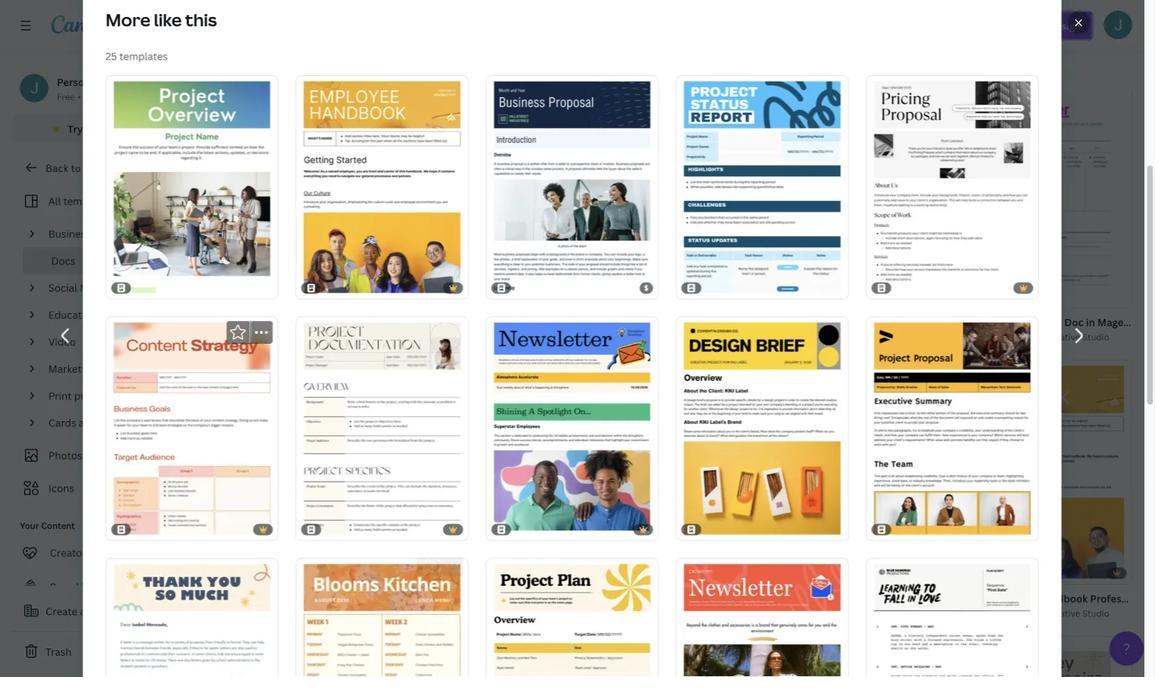 Task type: locate. For each thing, give the bounding box(es) containing it.
1 horizontal spatial templates
[[119, 49, 168, 63]]

0 horizontal spatial and
[[79, 417, 97, 430]]

a left 'team'
[[80, 605, 85, 619]]

all templates
[[48, 195, 112, 208]]

try canva pro
[[68, 122, 134, 136]]

clear
[[673, 64, 698, 77]]

try canva pro button
[[11, 115, 185, 142]]

newsletter professional doc in blue yellow green playful professional style image
[[486, 317, 659, 541]]

0 vertical spatial employee handbook professional doc in dark brown black and white photocentric style image
[[296, 75, 469, 299]]

like
[[154, 8, 182, 31]]

brand templates link
[[11, 573, 174, 602]]

1 vertical spatial pricing proposal professional doc in white black grey sleek monochrome style image
[[196, 360, 370, 584]]

1 vertical spatial all
[[48, 195, 61, 208]]

templates
[[119, 49, 168, 63], [63, 195, 112, 208]]

project proposal professional doc in yellow black color blocks style image
[[866, 317, 1039, 541]]

create down brand
[[46, 605, 77, 619]]

creative brief doc in black and white grey editorial style image
[[578, 84, 751, 309]]

templates for 25 templates
[[119, 49, 168, 63]]

modern
[[318, 64, 355, 77]]

1 vertical spatial create
[[46, 605, 77, 619]]

studio for newsletter professional doc in sky blue pink red bright modern style image
[[892, 608, 919, 620]]

invitations
[[99, 417, 150, 430]]

try
[[68, 122, 83, 136]]

1 vertical spatial a
[[80, 605, 85, 619]]

video
[[48, 335, 76, 349]]

clear all (1) button
[[666, 56, 734, 85]]

back to home
[[46, 161, 112, 175]]

studio
[[511, 332, 538, 343], [701, 332, 728, 343], [892, 332, 919, 343], [1083, 332, 1110, 343], [320, 607, 347, 619], [511, 608, 538, 620], [701, 608, 728, 620], [892, 608, 919, 620], [1083, 608, 1110, 620]]

all left filters
[[225, 64, 238, 77]]

and right black
[[737, 316, 755, 329]]

home
[[84, 161, 112, 175]]

canva
[[85, 122, 115, 136], [446, 332, 472, 343], [637, 332, 663, 343], [828, 332, 853, 343], [1018, 332, 1044, 343], [256, 607, 281, 619], [446, 608, 472, 620], [637, 608, 663, 620], [828, 608, 853, 620], [1018, 608, 1044, 620]]

a inside button
[[80, 605, 85, 619]]

all inside button
[[225, 64, 238, 77]]

all for all filters
[[225, 64, 238, 77]]

doc by canva creative studio link for weekly planner doc in magenta light pink vibrant professional style 'image'
[[987, 331, 1133, 345]]

studio for weekly planner doc in magenta light pink vibrant professional style 'image'
[[1083, 332, 1110, 343]]

•
[[78, 91, 81, 102]]

create left blank
[[238, 207, 270, 220]]

all down back
[[48, 195, 61, 208]]

a left blank
[[272, 207, 278, 220]]

templates right the 25
[[119, 49, 168, 63]]

1 horizontal spatial employee handbook professional doc in dark brown black and white photocentric style image
[[959, 360, 1133, 585]]

studio inside creative brief doc in black and white grey editorial style doc by canva creative studio
[[701, 332, 728, 343]]

templates down back to home
[[63, 195, 112, 208]]

education link
[[43, 302, 166, 329]]

project overview doc in light green blue vibrant professional style image
[[106, 75, 279, 299], [387, 360, 561, 585]]

and right cards
[[79, 417, 97, 430]]

0 vertical spatial pricing proposal professional doc in white black grey sleek monochrome style image
[[866, 75, 1039, 299]]

create a blank doc element
[[196, 84, 370, 309]]

1 horizontal spatial create
[[238, 207, 270, 220]]

pricing proposal professional doc in white black grey sleek monochrome style image
[[866, 75, 1039, 299], [196, 360, 370, 584]]

all
[[225, 64, 238, 77], [48, 195, 61, 208]]

0 vertical spatial templates
[[119, 49, 168, 63]]

tv & film script professional doc in black and white agnostic style image
[[866, 559, 1039, 678], [768, 637, 942, 678]]

price button
[[535, 56, 594, 85]]

0 horizontal spatial pricing proposal professional doc in white black grey sleek monochrome style image
[[196, 360, 370, 584]]

doc by canva creative studio link for one pager doc in black and white blue light blue classic professional style image
[[415, 331, 561, 345]]

project documentation professional doc in ivory dark brown warm classic style image
[[296, 317, 469, 541], [578, 360, 751, 585]]

employee handbook professional doc in dark brown black and white photocentric style image
[[296, 75, 469, 299], [959, 360, 1133, 585]]

creative brief doc in black and white grey editorial style doc by canva creative studio
[[606, 316, 882, 343]]

0 horizontal spatial all
[[48, 195, 61, 208]]

0 horizontal spatial templates
[[63, 195, 112, 208]]

brand guidelines doc in navy aquamarine bright purple neon tech style image
[[578, 637, 751, 678]]

business link
[[43, 221, 166, 248]]

social media link
[[43, 275, 166, 302]]

25
[[106, 49, 117, 63]]

project plan professional doc in yellow black friendly corporate style image
[[486, 559, 659, 678]]

free
[[57, 91, 75, 102]]

0 vertical spatial create
[[238, 207, 270, 220]]

0 horizontal spatial project overview doc in light green blue vibrant professional style image
[[106, 75, 279, 299]]

back
[[46, 161, 68, 175]]

0 horizontal spatial a
[[80, 605, 85, 619]]

create inside create a blank doc element
[[238, 207, 270, 220]]

canva inside button
[[85, 122, 115, 136]]

brand
[[50, 581, 79, 594]]

create
[[238, 207, 270, 220], [46, 605, 77, 619]]

create inside create a team button
[[46, 605, 77, 619]]

follow
[[114, 547, 145, 560]]

doc by canva creative studio link for bottommost project overview doc in light green blue vibrant professional style image
[[415, 607, 561, 621]]

this
[[185, 8, 217, 31]]

1 horizontal spatial all
[[225, 64, 238, 77]]

creators you follow
[[50, 547, 145, 560]]

employee handbook professional doc in dark brown black and white photocentric style image for top project overview doc in light green blue vibrant professional style image
[[296, 75, 469, 299]]

all templates link
[[20, 188, 166, 215]]

create for create a blank doc
[[238, 207, 270, 220]]

trash link
[[11, 638, 185, 667]]

your content
[[20, 520, 75, 532]]

0 horizontal spatial employee handbook professional doc in dark brown black and white photocentric style image
[[296, 75, 469, 299]]

doc by canva creative studio
[[415, 332, 538, 343], [797, 332, 919, 343], [987, 332, 1110, 343], [225, 607, 347, 619], [415, 608, 538, 620], [606, 608, 728, 620], [797, 608, 919, 620], [987, 608, 1110, 620]]

1 horizontal spatial a
[[272, 207, 278, 220]]

1 vertical spatial and
[[79, 417, 97, 430]]

weekly planner doc in magenta light pink vibrant professional style image
[[959, 84, 1133, 309]]

feature
[[467, 64, 504, 77]]

0 vertical spatial all
[[225, 64, 238, 77]]

create a blank doc
[[238, 207, 328, 220]]

1 vertical spatial employee handbook professional doc in dark brown black and white photocentric style image
[[959, 360, 1133, 585]]

creative
[[606, 316, 647, 329], [474, 332, 508, 343], [665, 332, 699, 343], [855, 332, 890, 343], [1046, 332, 1080, 343], [283, 607, 318, 619], [474, 608, 508, 620], [665, 608, 699, 620], [855, 608, 890, 620], [1046, 608, 1080, 620]]

white
[[758, 316, 786, 329]]

0 vertical spatial and
[[737, 316, 755, 329]]

doc by canva creative studio link for newsletter professional doc in sky blue pink red bright modern style image
[[797, 607, 942, 621]]

0 horizontal spatial project documentation professional doc in ivory dark brown warm classic style image
[[296, 317, 469, 541]]

doc by canva creative studio link for project documentation professional doc in ivory dark brown warm classic style image to the right
[[606, 607, 751, 621]]

1 horizontal spatial project overview doc in light green blue vibrant professional style image
[[387, 360, 561, 585]]

1 vertical spatial templates
[[63, 195, 112, 208]]

icons link
[[20, 475, 166, 502]]

by
[[434, 332, 444, 343], [625, 332, 635, 343], [815, 332, 826, 343], [1006, 332, 1016, 343], [243, 607, 254, 619], [434, 608, 444, 620], [625, 608, 635, 620], [815, 608, 826, 620], [1006, 608, 1016, 620]]

0 horizontal spatial create
[[46, 605, 77, 619]]

(1)
[[715, 64, 727, 77]]

doc
[[309, 207, 328, 220], [675, 316, 695, 329], [415, 332, 432, 343], [606, 332, 623, 343], [797, 332, 813, 343], [987, 332, 1004, 343], [225, 607, 241, 619], [415, 608, 432, 620], [606, 608, 623, 620], [797, 608, 813, 620], [987, 608, 1004, 620]]

color
[[608, 64, 634, 77]]

questionnaire doc in beige brown classic professional style image
[[959, 637, 1133, 678]]

1 vertical spatial project overview doc in light green blue vibrant professional style image
[[387, 360, 561, 585]]

0 vertical spatial a
[[272, 207, 278, 220]]

more like this
[[106, 8, 217, 31]]

one pager doc in black and white blue light blue classic professional style image
[[387, 84, 561, 309]]

a
[[272, 207, 278, 220], [80, 605, 85, 619]]

templates for all templates
[[63, 195, 112, 208]]

docs
[[51, 254, 75, 268]]

studio for project documentation professional doc in ivory dark brown warm classic style image to the right
[[701, 608, 728, 620]]

1 horizontal spatial and
[[737, 316, 755, 329]]



Task type: describe. For each thing, give the bounding box(es) containing it.
business
[[48, 227, 91, 241]]

1 filter options selected element
[[276, 62, 293, 79]]

media
[[80, 281, 109, 295]]

design brief professional doc in yellow black grey bold modern style image
[[676, 317, 849, 541]]

pro
[[253, 525, 269, 535]]

blank
[[280, 207, 307, 220]]

event proposal doc in black blue vibrant professional style image
[[387, 637, 561, 678]]

you
[[94, 547, 111, 560]]

monthly meal planner doc in orange light yellow floral style image
[[296, 559, 469, 678]]

all for all templates
[[48, 195, 61, 208]]

and inside creative brief doc in black and white grey editorial style doc by canva creative studio
[[737, 316, 755, 329]]

photos
[[48, 449, 82, 463]]

create for create a team
[[46, 605, 77, 619]]

create a team
[[46, 605, 112, 619]]

a for team
[[80, 605, 85, 619]]

studio for travel to-do list doc in teal pastel green pastel purple vibrant professional style image
[[892, 332, 919, 343]]

education
[[48, 308, 97, 322]]

$
[[644, 284, 649, 293]]

content strategy doc in pastel orange red light blue soft pastels style image
[[106, 317, 279, 541]]

1
[[95, 91, 99, 102]]

all filters button
[[196, 56, 303, 85]]

all
[[701, 64, 713, 77]]

studio for one pager doc in black and white blue light blue classic professional style image
[[511, 332, 538, 343]]

25 templates
[[106, 49, 168, 63]]

cards and invitations link
[[43, 410, 166, 437]]

trash
[[46, 646, 72, 659]]

1 horizontal spatial project documentation professional doc in ivory dark brown warm classic style image
[[578, 360, 751, 585]]

doc by canva creative studio link for travel to-do list doc in teal pastel green pastel purple vibrant professional style image
[[797, 331, 942, 345]]

all filters
[[225, 64, 271, 77]]

print products link
[[43, 383, 166, 410]]

more
[[106, 8, 150, 31]]

free •
[[57, 91, 81, 102]]

social media
[[48, 281, 109, 295]]

creators you follow link
[[11, 539, 174, 568]]

a for blank
[[272, 207, 278, 220]]

create a team button
[[11, 598, 185, 626]]

creators
[[50, 547, 91, 560]]

travel to-do list doc in teal pastel green pastel purple vibrant professional style image
[[768, 84, 942, 309]]

create a blank doc link
[[196, 84, 370, 309]]

print products
[[48, 390, 118, 403]]

brand templates
[[50, 581, 131, 594]]

photos link
[[20, 443, 166, 470]]

black
[[708, 316, 735, 329]]

video link
[[43, 329, 166, 356]]

clear all (1)
[[673, 64, 727, 77]]

feature button
[[459, 56, 530, 85]]

by inside creative brief doc in black and white grey editorial style doc by canva creative studio
[[625, 332, 635, 343]]

icons
[[48, 482, 74, 496]]

price
[[544, 64, 568, 77]]

personal
[[57, 75, 99, 89]]

doc by canva creative studio link for the bottommost the pricing proposal professional doc in white black grey sleek monochrome style image
[[225, 606, 370, 621]]

content
[[41, 520, 75, 532]]

theme button
[[387, 56, 453, 85]]

doc by canva creative studio link for "creative brief doc in black and white grey editorial style" image
[[606, 331, 751, 345]]

marketing
[[48, 362, 96, 376]]

pro
[[118, 122, 134, 136]]

canva inside creative brief doc in black and white grey editorial style doc by canva creative studio
[[637, 332, 663, 343]]

templates
[[81, 581, 131, 594]]

cards
[[48, 417, 76, 430]]

filters
[[240, 64, 271, 77]]

color button
[[600, 56, 660, 85]]

creative brief doc in black and white grey editorial style link
[[606, 315, 882, 331]]

business proposal professional doc in dark blue green abstract professional style image
[[486, 75, 659, 299]]

brief
[[649, 316, 673, 329]]

your
[[20, 520, 39, 532]]

project status report professional doc in dark blue light blue playful abstract style image
[[676, 75, 849, 299]]

to
[[71, 161, 81, 175]]

theme
[[395, 64, 428, 77]]

newsletter professional doc in pastel red blue teal chic photocentric style image
[[676, 559, 849, 678]]

newsletter professional doc in sky blue pink red bright modern style image
[[768, 360, 942, 585]]

style
[[858, 316, 882, 329]]

thank you letter doc in cream denim blue playful colorful style image
[[106, 559, 279, 678]]

employee handbook professional doc in dark brown black and white photocentric style image for weekly planner doc in magenta light pink vibrant professional style 'image'
[[959, 360, 1133, 585]]

social
[[48, 281, 77, 295]]

grey
[[788, 316, 811, 329]]

0 vertical spatial project overview doc in light green blue vibrant professional style image
[[106, 75, 279, 299]]

cards and invitations
[[48, 417, 150, 430]]

team
[[88, 605, 112, 619]]

1 horizontal spatial pricing proposal professional doc in white black grey sleek monochrome style image
[[866, 75, 1039, 299]]

editorial
[[814, 316, 855, 329]]

products
[[74, 390, 118, 403]]

back to home link
[[11, 154, 185, 182]]

in
[[697, 316, 706, 329]]

studio for bottommost project overview doc in light green blue vibrant professional style image
[[511, 608, 538, 620]]

doc
[[127, 525, 144, 535]]

marketing link
[[43, 356, 166, 383]]

modern button
[[309, 56, 381, 85]]

print
[[48, 390, 72, 403]]

design team glossary doc in black and white grey editorial style image
[[196, 636, 370, 678]]



Task type: vqa. For each thing, say whether or not it's contained in the screenshot.
Doc by Canva Creative Studio 'link' for One Pager Doc in Black and White Blue Light Blue Classic Professional Style 'Image'
yes



